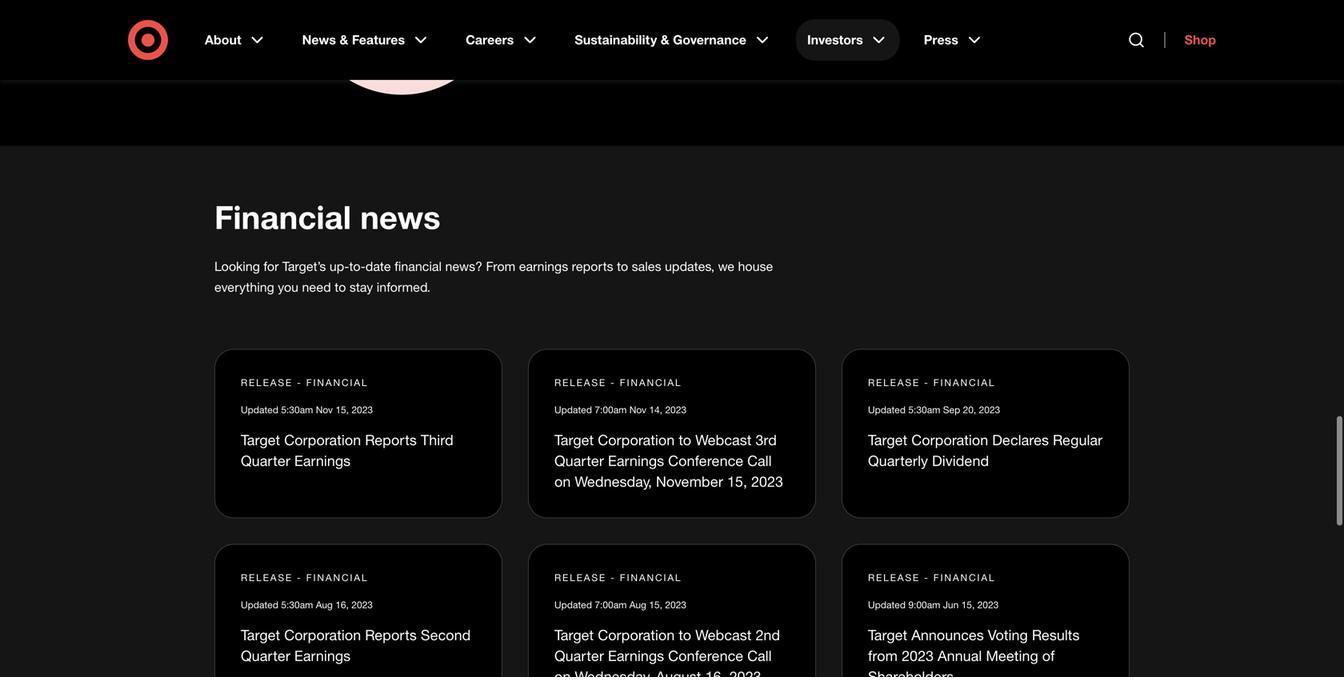 Task type: vqa. For each thing, say whether or not it's contained in the screenshot.


Task type: locate. For each thing, give the bounding box(es) containing it.
corporation
[[284, 432, 361, 449], [598, 432, 675, 449], [912, 432, 988, 449], [284, 627, 361, 644], [598, 627, 675, 644]]

news
[[360, 198, 441, 237]]

corporation down updated 7:00am nov 14, 2023
[[598, 432, 675, 449]]

release for target corporation reports second quarter earnings
[[241, 572, 293, 584]]

to up august
[[679, 627, 692, 644]]

1 7:00am from the top
[[595, 404, 627, 416]]

7:00am for target corporation to webcast 3rd quarter earnings conference call on wednesday, november 15, 2023
[[595, 404, 627, 416]]

1 wednesday, from the top
[[575, 474, 652, 491]]

earnings up august
[[608, 648, 664, 665]]

earnings down updated 7:00am nov 14, 2023
[[608, 453, 664, 470]]

release - financial up updated 9:00am jun 15, 2023 at the bottom
[[868, 572, 996, 584]]

about link
[[194, 19, 278, 61]]

- up updated 5:30am nov 15, 2023
[[297, 377, 302, 389]]

target up from on the right of the page
[[868, 627, 908, 644]]

call inside target corporation to webcast 2nd quarter earnings conference call on wednesday, august 16, 2023
[[748, 648, 772, 665]]

second
[[421, 627, 471, 644]]

2 call from the top
[[748, 648, 772, 665]]

quarter
[[241, 453, 290, 470], [555, 453, 604, 470], [241, 648, 290, 665], [555, 648, 604, 665]]

target up quarterly
[[868, 432, 908, 449]]

target inside 'target announces voting results from 2023 annual meeting of shareholders'
[[868, 627, 908, 644]]

earnings down updated 5:30am nov 15, 2023
[[294, 453, 351, 470]]

target inside target corporation to webcast 2nd quarter earnings conference call on wednesday, august 16, 2023
[[555, 627, 594, 644]]

& for governance
[[661, 32, 670, 48]]

updated
[[241, 404, 278, 416], [555, 404, 592, 416], [868, 404, 906, 416], [241, 600, 278, 612], [555, 600, 592, 612], [868, 600, 906, 612]]

2023 up target corporation to webcast 2nd quarter earnings conference call on wednesday, august 16, 2023 link
[[665, 600, 687, 612]]

2023 up target corporation reports second quarter earnings link on the bottom left of page
[[352, 600, 373, 612]]

webcast left the 3rd
[[696, 432, 752, 449]]

updated for target corporation reports third quarter earnings
[[241, 404, 278, 416]]

2 7:00am from the top
[[595, 600, 627, 612]]

conference inside target corporation to webcast 2nd quarter earnings conference call on wednesday, august 16, 2023
[[668, 648, 744, 665]]

corporation inside target corporation to webcast 3rd quarter earnings conference call on wednesday, november 15, 2023
[[598, 432, 675, 449]]

looking
[[214, 259, 260, 275]]

2 conference from the top
[[668, 648, 744, 665]]

corporation inside target corporation reports second quarter earnings
[[284, 627, 361, 644]]

1 vertical spatial reports
[[365, 627, 417, 644]]

0 horizontal spatial 16,
[[336, 600, 349, 612]]

financial up 14,
[[620, 377, 682, 389]]

release - financial up updated 7:00am nov 14, 2023
[[555, 377, 682, 389]]

release up updated 5:30am nov 15, 2023
[[241, 377, 293, 389]]

1 & from the left
[[340, 32, 348, 48]]

updated for target corporation to webcast 2nd quarter earnings conference call on wednesday, august 16, 2023
[[555, 600, 592, 612]]

reports for second
[[365, 627, 417, 644]]

quarter down updated 5:30am aug 16, 2023
[[241, 648, 290, 665]]

0 vertical spatial wednesday,
[[575, 474, 652, 491]]

target down updated 7:00am nov 14, 2023
[[555, 432, 594, 449]]

release - financial
[[241, 377, 368, 389], [555, 377, 682, 389], [868, 377, 996, 389], [241, 572, 368, 584], [555, 572, 682, 584], [868, 572, 996, 584]]

financial for target corporation declares regular quarterly dividend
[[934, 377, 996, 389]]

1 horizontal spatial &
[[661, 32, 670, 48]]

november
[[656, 474, 723, 491]]

call down 2nd
[[748, 648, 772, 665]]

3rd
[[756, 432, 777, 449]]

august
[[656, 669, 701, 678]]

wednesday, left august
[[575, 669, 652, 678]]

sustainability
[[575, 32, 657, 48]]

on inside target corporation to webcast 2nd quarter earnings conference call on wednesday, august 16, 2023
[[555, 669, 571, 678]]

- for target corporation declares regular quarterly dividend
[[924, 377, 930, 389]]

quarter down updated 7:00am nov 14, 2023
[[555, 453, 604, 470]]

updated 7:00am nov 14, 2023
[[555, 404, 687, 416]]

date
[[366, 259, 391, 275]]

up-
[[330, 259, 349, 275]]

0 vertical spatial conference
[[668, 453, 744, 470]]

target corporation to webcast 3rd quarter earnings conference call on wednesday, november 15, 2023
[[555, 432, 783, 491]]

financial for target corporation to webcast 3rd quarter earnings conference call on wednesday, november 15, 2023
[[620, 377, 682, 389]]

earnings down updated 5:30am aug 16, 2023
[[294, 648, 351, 665]]

aug
[[316, 600, 333, 612], [630, 600, 647, 612]]

call down the 3rd
[[748, 453, 772, 470]]

call inside target corporation to webcast 3rd quarter earnings conference call on wednesday, november 15, 2023
[[748, 453, 772, 470]]

wednesday, down updated 7:00am nov 14, 2023
[[575, 474, 652, 491]]

2 & from the left
[[661, 32, 670, 48]]

& inside news & features link
[[340, 32, 348, 48]]

1 on from the top
[[555, 474, 571, 491]]

- up updated 7:00am aug 15, 2023
[[611, 572, 616, 584]]

news & features link
[[291, 19, 442, 61]]

annual
[[938, 648, 982, 665]]

1 horizontal spatial nov
[[630, 404, 647, 416]]

2023 for target corporation to webcast 2nd quarter earnings conference call on wednesday, august 16, 2023
[[665, 600, 687, 612]]

target down updated 5:30am aug 16, 2023
[[241, 627, 280, 644]]

corporation for target corporation declares regular quarterly dividend
[[912, 432, 988, 449]]

1 vertical spatial on
[[555, 669, 571, 678]]

webcast for 15,
[[696, 432, 752, 449]]

target for target corporation declares regular quarterly dividend
[[868, 432, 908, 449]]

of
[[1043, 648, 1055, 665]]

1 call from the top
[[748, 453, 772, 470]]

release up updated 7:00am nov 14, 2023
[[555, 377, 607, 389]]

15, right november
[[727, 474, 747, 491]]

0 horizontal spatial &
[[340, 32, 348, 48]]

20,
[[963, 404, 976, 416]]

nov left 14,
[[630, 404, 647, 416]]

2 wednesday, from the top
[[575, 669, 652, 678]]

corporation down updated 7:00am aug 15, 2023
[[598, 627, 675, 644]]

wednesday, for november
[[575, 474, 652, 491]]

15,
[[336, 404, 349, 416], [727, 474, 747, 491], [649, 600, 663, 612], [962, 600, 975, 612]]

5:30am
[[281, 404, 313, 416], [909, 404, 941, 416], [281, 600, 313, 612]]

0 horizontal spatial nov
[[316, 404, 333, 416]]

updated for target announces voting results from 2023 annual meeting of shareholders
[[868, 600, 906, 612]]

corporation inside target corporation declares regular quarterly dividend
[[912, 432, 988, 449]]

target inside target corporation reports third quarter earnings
[[241, 432, 280, 449]]

quarter inside target corporation to webcast 3rd quarter earnings conference call on wednesday, november 15, 2023
[[555, 453, 604, 470]]

target down updated 5:30am nov 15, 2023
[[241, 432, 280, 449]]

release - financial up updated 7:00am aug 15, 2023
[[555, 572, 682, 584]]

- up 9:00am
[[924, 572, 930, 584]]

15, right jun
[[962, 600, 975, 612]]

target announces voting results from 2023 annual meeting of shareholders link
[[868, 627, 1080, 678]]

- for target corporation reports third quarter earnings
[[297, 377, 302, 389]]

nov
[[316, 404, 333, 416], [630, 404, 647, 416]]

1 horizontal spatial aug
[[630, 600, 647, 612]]

& inside sustainability & governance link
[[661, 32, 670, 48]]

- up the updated 5:30am sep 20, 2023
[[924, 377, 930, 389]]

corporation down updated 5:30am aug 16, 2023
[[284, 627, 361, 644]]

2023 right 20,
[[979, 404, 1001, 416]]

release - financial for target corporation to webcast 3rd quarter earnings conference call on wednesday, november 15, 2023
[[555, 377, 682, 389]]

target inside target corporation declares regular quarterly dividend
[[868, 432, 908, 449]]

on inside target corporation to webcast 3rd quarter earnings conference call on wednesday, november 15, 2023
[[555, 474, 571, 491]]

updated 7:00am aug 15, 2023
[[555, 600, 687, 612]]

1 vertical spatial conference
[[668, 648, 744, 665]]

financial for target corporation to webcast 2nd quarter earnings conference call on wednesday, august 16, 2023
[[620, 572, 682, 584]]

earnings
[[294, 453, 351, 470], [608, 453, 664, 470], [294, 648, 351, 665], [608, 648, 664, 665]]

target down updated 7:00am aug 15, 2023
[[555, 627, 594, 644]]

financial up updated 5:30am aug 16, 2023
[[306, 572, 368, 584]]

release up the updated 5:30am sep 20, 2023
[[868, 377, 920, 389]]

1 horizontal spatial 16,
[[705, 669, 725, 678]]

wednesday, inside target corporation to webcast 2nd quarter earnings conference call on wednesday, august 16, 2023
[[575, 669, 652, 678]]

- for target corporation to webcast 3rd quarter earnings conference call on wednesday, november 15, 2023
[[611, 377, 616, 389]]

5:30am for target corporation reports third quarter earnings
[[281, 404, 313, 416]]

2023 down 2nd
[[729, 669, 761, 678]]

from
[[486, 259, 516, 275]]

brian
[[528, 17, 577, 40]]

2023 up shareholders
[[902, 648, 934, 665]]

- up updated 7:00am nov 14, 2023
[[611, 377, 616, 389]]

to-
[[349, 259, 366, 275]]

2023 inside 'target announces voting results from 2023 annual meeting of shareholders'
[[902, 648, 934, 665]]

& left governance
[[661, 32, 670, 48]]

1 vertical spatial wednesday,
[[575, 669, 652, 678]]

about
[[205, 32, 241, 48]]

conference up august
[[668, 648, 744, 665]]

release up 9:00am
[[868, 572, 920, 584]]

target inside target corporation to webcast 3rd quarter earnings conference call on wednesday, november 15, 2023
[[555, 432, 594, 449]]

16,
[[336, 600, 349, 612], [705, 669, 725, 678]]

financial up 20,
[[934, 377, 996, 389]]

7:00am
[[595, 404, 627, 416], [595, 600, 627, 612]]

quarter down updated 5:30am nov 15, 2023
[[241, 453, 290, 470]]

reports left third
[[365, 432, 417, 449]]

to inside target corporation to webcast 3rd quarter earnings conference call on wednesday, november 15, 2023
[[679, 432, 692, 449]]

updated 5:30am sep 20, 2023
[[868, 404, 1001, 416]]

financial up updated 5:30am nov 15, 2023
[[306, 377, 368, 389]]

target for target corporation reports second quarter earnings
[[241, 627, 280, 644]]

conference
[[668, 453, 744, 470], [668, 648, 744, 665]]

release for target corporation to webcast 3rd quarter earnings conference call on wednesday, november 15, 2023
[[555, 377, 607, 389]]

- up updated 5:30am aug 16, 2023
[[297, 572, 302, 584]]

conference inside target corporation to webcast 3rd quarter earnings conference call on wednesday, november 15, 2023
[[668, 453, 744, 470]]

updated 5:30am nov 15, 2023
[[241, 404, 373, 416]]

2023
[[352, 404, 373, 416], [665, 404, 687, 416], [979, 404, 1001, 416], [751, 474, 783, 491], [352, 600, 373, 612], [665, 600, 687, 612], [978, 600, 999, 612], [902, 648, 934, 665], [729, 669, 761, 678]]

2 aug from the left
[[630, 600, 647, 612]]

to up november
[[679, 432, 692, 449]]

2 reports from the top
[[365, 627, 417, 644]]

financial
[[214, 198, 351, 237], [306, 377, 368, 389], [620, 377, 682, 389], [934, 377, 996, 389], [306, 572, 368, 584], [620, 572, 682, 584], [934, 572, 996, 584]]

2023 right 14,
[[665, 404, 687, 416]]

2023 down the 3rd
[[751, 474, 783, 491]]

earnings inside target corporation reports third quarter earnings
[[294, 453, 351, 470]]

on for target corporation to webcast 3rd quarter earnings conference call on wednesday, november 15, 2023
[[555, 474, 571, 491]]

release - financial up the updated 5:30am sep 20, 2023
[[868, 377, 996, 389]]

1 webcast from the top
[[696, 432, 752, 449]]

-
[[297, 377, 302, 389], [611, 377, 616, 389], [924, 377, 930, 389], [297, 572, 302, 584], [611, 572, 616, 584], [924, 572, 930, 584]]

webcast inside target corporation to webcast 3rd quarter earnings conference call on wednesday, november 15, 2023
[[696, 432, 752, 449]]

on
[[555, 474, 571, 491], [555, 669, 571, 678]]

webcast
[[696, 432, 752, 449], [696, 627, 752, 644]]

corporation up dividend
[[912, 432, 988, 449]]

16, up target corporation reports second quarter earnings
[[336, 600, 349, 612]]

to left sales
[[617, 259, 628, 275]]

1 vertical spatial call
[[748, 648, 772, 665]]

release
[[241, 377, 293, 389], [555, 377, 607, 389], [868, 377, 920, 389], [241, 572, 293, 584], [555, 572, 607, 584], [868, 572, 920, 584]]

0 vertical spatial webcast
[[696, 432, 752, 449]]

2 webcast from the top
[[696, 627, 752, 644]]

aug up target corporation to webcast 2nd quarter earnings conference call on wednesday, august 16, 2023
[[630, 600, 647, 612]]

looking for target's up-to-date financial news? from earnings reports to sales updates, we house everything you need to stay informed.
[[214, 259, 773, 295]]

financial up updated 7:00am aug 15, 2023
[[620, 572, 682, 584]]

2023 up voting at right bottom
[[978, 600, 999, 612]]

webcast inside target corporation to webcast 2nd quarter earnings conference call on wednesday, august 16, 2023
[[696, 627, 752, 644]]

16, right august
[[705, 669, 725, 678]]

nov up target corporation reports third quarter earnings
[[316, 404, 333, 416]]

release - financial up updated 5:30am aug 16, 2023
[[241, 572, 368, 584]]

reports inside target corporation reports second quarter earnings
[[365, 627, 417, 644]]

corporation for target corporation reports third quarter earnings
[[284, 432, 361, 449]]

1 nov from the left
[[316, 404, 333, 416]]

aug up target corporation reports second quarter earnings
[[316, 600, 333, 612]]

2 on from the top
[[555, 669, 571, 678]]

0 vertical spatial reports
[[365, 432, 417, 449]]

target inside target corporation reports second quarter earnings
[[241, 627, 280, 644]]

1 conference from the top
[[668, 453, 744, 470]]

5:30am up target corporation reports second quarter earnings
[[281, 600, 313, 612]]

5:30am up target corporation reports third quarter earnings
[[281, 404, 313, 416]]

corporation down updated 5:30am nov 15, 2023
[[284, 432, 361, 449]]

15, up target corporation reports third quarter earnings
[[336, 404, 349, 416]]

release up updated 7:00am aug 15, 2023
[[555, 572, 607, 584]]

reports
[[365, 432, 417, 449], [365, 627, 417, 644]]

corporation inside target corporation reports third quarter earnings
[[284, 432, 361, 449]]

reports left second
[[365, 627, 417, 644]]

webcast left 2nd
[[696, 627, 752, 644]]

press
[[924, 32, 959, 48]]

careers link
[[455, 19, 551, 61]]

0 horizontal spatial aug
[[316, 600, 333, 612]]

7:00am left 14,
[[595, 404, 627, 416]]

5:30am left sep
[[909, 404, 941, 416]]

1 reports from the top
[[365, 432, 417, 449]]

0 vertical spatial 7:00am
[[595, 404, 627, 416]]

1 vertical spatial webcast
[[696, 627, 752, 644]]

release up updated 5:30am aug 16, 2023
[[241, 572, 293, 584]]

1 aug from the left
[[316, 600, 333, 612]]

&
[[340, 32, 348, 48], [661, 32, 670, 48]]

results
[[1032, 627, 1080, 644]]

0 vertical spatial call
[[748, 453, 772, 470]]

release - financial up updated 5:30am nov 15, 2023
[[241, 377, 368, 389]]

features
[[352, 32, 405, 48]]

& right news
[[340, 32, 348, 48]]

financial up jun
[[934, 572, 996, 584]]

declares
[[992, 432, 1049, 449]]

15, up target corporation to webcast 2nd quarter earnings conference call on wednesday, august 16, 2023
[[649, 600, 663, 612]]

& for features
[[340, 32, 348, 48]]

reports inside target corporation reports third quarter earnings
[[365, 432, 417, 449]]

2 nov from the left
[[630, 404, 647, 416]]

15, for 2nd
[[649, 600, 663, 612]]

wednesday, inside target corporation to webcast 3rd quarter earnings conference call on wednesday, november 15, 2023
[[575, 474, 652, 491]]

release for target announces voting results from 2023 annual meeting of shareholders
[[868, 572, 920, 584]]

target corporation reports second quarter earnings
[[241, 627, 471, 665]]

earnings
[[519, 259, 568, 275]]

7:00am up target corporation to webcast 2nd quarter earnings conference call on wednesday, august 16, 2023
[[595, 600, 627, 612]]

corporation inside target corporation to webcast 2nd quarter earnings conference call on wednesday, august 16, 2023
[[598, 627, 675, 644]]

target
[[241, 432, 280, 449], [555, 432, 594, 449], [868, 432, 908, 449], [241, 627, 280, 644], [555, 627, 594, 644], [868, 627, 908, 644]]

1 vertical spatial 16,
[[705, 669, 725, 678]]

to
[[617, 259, 628, 275], [335, 280, 346, 295], [679, 432, 692, 449], [679, 627, 692, 644]]

conference up november
[[668, 453, 744, 470]]

earnings inside target corporation to webcast 2nd quarter earnings conference call on wednesday, august 16, 2023
[[608, 648, 664, 665]]

meeting
[[986, 648, 1039, 665]]

press link
[[913, 19, 995, 61]]

corporation for target corporation to webcast 3rd quarter earnings conference call on wednesday, november 15, 2023
[[598, 432, 675, 449]]

2023 up "target corporation reports third quarter earnings" link
[[352, 404, 373, 416]]

1 vertical spatial 7:00am
[[595, 600, 627, 612]]

financial
[[395, 259, 442, 275]]

quarter down updated 7:00am aug 15, 2023
[[555, 648, 604, 665]]

0 vertical spatial on
[[555, 474, 571, 491]]



Task type: describe. For each thing, give the bounding box(es) containing it.
cornell
[[582, 17, 648, 40]]

you
[[278, 280, 299, 295]]

quarterly
[[868, 453, 928, 470]]

call for 3rd
[[748, 453, 772, 470]]

on for target corporation to webcast 2nd quarter earnings conference call on wednesday, august 16, 2023
[[555, 669, 571, 678]]

5:30am for target corporation declares regular quarterly dividend
[[909, 404, 941, 416]]

15, for quarter
[[336, 404, 349, 416]]

for
[[264, 259, 279, 275]]

release for target corporation reports third quarter earnings
[[241, 377, 293, 389]]

14,
[[649, 404, 663, 416]]

target corporation declares regular quarterly dividend link
[[868, 432, 1103, 470]]

2023 inside target corporation to webcast 3rd quarter earnings conference call on wednesday, november 15, 2023
[[751, 474, 783, 491]]

nov for reports
[[316, 404, 333, 416]]

news?
[[445, 259, 483, 275]]

target corporation reports third quarter earnings link
[[241, 432, 454, 470]]

0 vertical spatial 16,
[[336, 600, 349, 612]]

updates,
[[665, 259, 715, 275]]

financial for target announces voting results from 2023 annual meeting of shareholders
[[934, 572, 996, 584]]

investors
[[807, 32, 863, 48]]

call for 2nd
[[748, 648, 772, 665]]

corporation for target corporation to webcast 2nd quarter earnings conference call on wednesday, august 16, 2023
[[598, 627, 675, 644]]

updated 9:00am jun 15, 2023
[[868, 600, 999, 612]]

aug for to
[[630, 600, 647, 612]]

jun
[[943, 600, 959, 612]]

shop link
[[1165, 32, 1216, 48]]

corporation for target corporation reports second quarter earnings
[[284, 627, 361, 644]]

everything
[[214, 280, 274, 295]]

target for target announces voting results from 2023 annual meeting of shareholders
[[868, 627, 908, 644]]

house
[[738, 259, 773, 275]]

9:00am
[[909, 600, 941, 612]]

- for target announces voting results from 2023 annual meeting of shareholders
[[924, 572, 930, 584]]

financial for target corporation reports second quarter earnings
[[306, 572, 368, 584]]

brian cornell
[[528, 17, 648, 40]]

dividend
[[932, 453, 989, 470]]

15, for from
[[962, 600, 975, 612]]

target's
[[282, 259, 326, 275]]

updated for target corporation reports second quarter earnings
[[241, 600, 278, 612]]

release for target corporation to webcast 2nd quarter earnings conference call on wednesday, august 16, 2023
[[555, 572, 607, 584]]

informed.
[[377, 280, 431, 295]]

15, inside target corporation to webcast 3rd quarter earnings conference call on wednesday, november 15, 2023
[[727, 474, 747, 491]]

2023 for target corporation reports second quarter earnings
[[352, 600, 373, 612]]

third
[[421, 432, 454, 449]]

quarter inside target corporation to webcast 2nd quarter earnings conference call on wednesday, august 16, 2023
[[555, 648, 604, 665]]

announces
[[912, 627, 984, 644]]

to inside target corporation to webcast 2nd quarter earnings conference call on wednesday, august 16, 2023
[[679, 627, 692, 644]]

updated 5:30am aug 16, 2023
[[241, 600, 373, 612]]

target corporation to webcast 2nd quarter earnings conference call on wednesday, august 16, 2023 link
[[555, 627, 780, 678]]

investors link
[[796, 19, 900, 61]]

aug for reports
[[316, 600, 333, 612]]

target corporation reports third quarter earnings
[[241, 432, 454, 470]]

voting
[[988, 627, 1028, 644]]

reports
[[572, 259, 614, 275]]

conference for november
[[668, 453, 744, 470]]

sales
[[632, 259, 661, 275]]

wednesday, for august
[[575, 669, 652, 678]]

earnings inside target corporation to webcast 3rd quarter earnings conference call on wednesday, november 15, 2023
[[608, 453, 664, 470]]

quarter inside target corporation reports second quarter earnings
[[241, 648, 290, 665]]

5:30am for target corporation reports second quarter earnings
[[281, 600, 313, 612]]

target announces voting results from 2023 annual meeting of shareholders
[[868, 627, 1080, 678]]

release - financial for target corporation reports second quarter earnings
[[241, 572, 368, 584]]

need
[[302, 280, 331, 295]]

quarter inside target corporation reports third quarter earnings
[[241, 453, 290, 470]]

target corporation to webcast 2nd quarter earnings conference call on wednesday, august 16, 2023
[[555, 627, 780, 678]]

2023 for target corporation to webcast 3rd quarter earnings conference call on wednesday, november 15, 2023
[[665, 404, 687, 416]]

news & features
[[302, 32, 405, 48]]

2023 for target corporation declares regular quarterly dividend
[[979, 404, 1001, 416]]

news
[[302, 32, 336, 48]]

earnings inside target corporation reports second quarter earnings
[[294, 648, 351, 665]]

sep
[[943, 404, 960, 416]]

target corporation reports second quarter earnings link
[[241, 627, 471, 665]]

from
[[868, 648, 898, 665]]

16, inside target corporation to webcast 2nd quarter earnings conference call on wednesday, august 16, 2023
[[705, 669, 725, 678]]

release - financial for target corporation reports third quarter earnings
[[241, 377, 368, 389]]

target for target corporation to webcast 2nd quarter earnings conference call on wednesday, august 16, 2023
[[555, 627, 594, 644]]

2023 for target announces voting results from 2023 annual meeting of shareholders
[[978, 600, 999, 612]]

2023 for target corporation reports third quarter earnings
[[352, 404, 373, 416]]

updated for target corporation declares regular quarterly dividend
[[868, 404, 906, 416]]

target corporation declares regular quarterly dividend
[[868, 432, 1103, 470]]

governance
[[673, 32, 747, 48]]

release - financial for target corporation to webcast 2nd quarter earnings conference call on wednesday, august 16, 2023
[[555, 572, 682, 584]]

release - financial for target corporation declares regular quarterly dividend
[[868, 377, 996, 389]]

7:00am for target corporation to webcast 2nd quarter earnings conference call on wednesday, august 16, 2023
[[595, 600, 627, 612]]

we
[[718, 259, 735, 275]]

financial up for
[[214, 198, 351, 237]]

conference for august
[[668, 648, 744, 665]]

regular
[[1053, 432, 1103, 449]]

release for target corporation declares regular quarterly dividend
[[868, 377, 920, 389]]

financial for target corporation reports third quarter earnings
[[306, 377, 368, 389]]

target for target corporation reports third quarter earnings
[[241, 432, 280, 449]]

release - financial for target announces voting results from 2023 annual meeting of shareholders
[[868, 572, 996, 584]]

to down the up-
[[335, 280, 346, 295]]

- for target corporation reports second quarter earnings
[[297, 572, 302, 584]]

sustainability & governance link
[[564, 19, 783, 61]]

careers
[[466, 32, 514, 48]]

shop
[[1185, 32, 1216, 48]]

2023 inside target corporation to webcast 2nd quarter earnings conference call on wednesday, august 16, 2023
[[729, 669, 761, 678]]

shareholders
[[868, 669, 954, 678]]

stay
[[350, 280, 373, 295]]

webcast for 16,
[[696, 627, 752, 644]]

target corporation to webcast 3rd quarter earnings conference call on wednesday, november 15, 2023 link
[[555, 432, 783, 491]]

updated for target corporation to webcast 3rd quarter earnings conference call on wednesday, november 15, 2023
[[555, 404, 592, 416]]

nov for to
[[630, 404, 647, 416]]

reports for third
[[365, 432, 417, 449]]

2nd
[[756, 627, 780, 644]]

financial news
[[214, 198, 441, 237]]

sustainability & governance
[[575, 32, 747, 48]]

- for target corporation to webcast 2nd quarter earnings conference call on wednesday, august 16, 2023
[[611, 572, 616, 584]]

target for target corporation to webcast 3rd quarter earnings conference call on wednesday, november 15, 2023
[[555, 432, 594, 449]]



